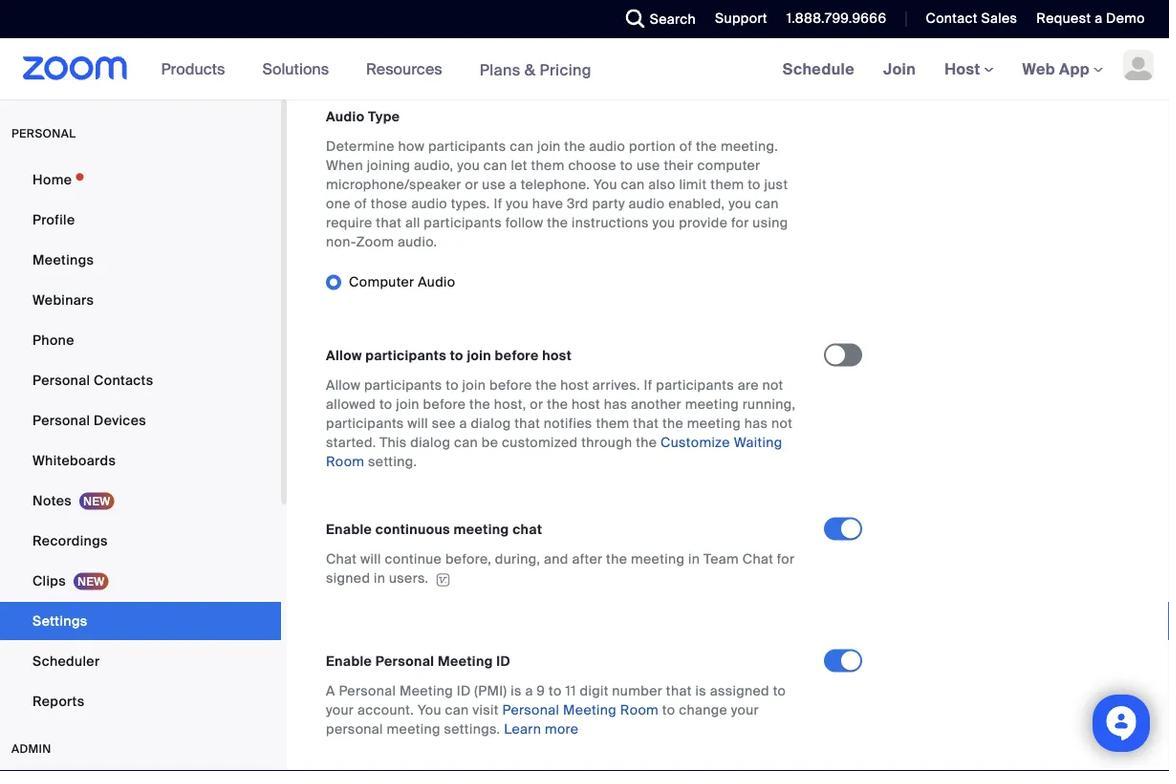 Task type: vqa. For each thing, say whether or not it's contained in the screenshot.
footer at top
no



Task type: locate. For each thing, give the bounding box(es) containing it.
them for running,
[[596, 415, 629, 433]]

1.888.799.9666 button up "schedule" link
[[786, 10, 886, 27]]

0 vertical spatial audio
[[326, 108, 365, 126]]

customized
[[502, 434, 578, 452]]

video
[[530, 6, 566, 23]]

a left 9
[[525, 683, 533, 700]]

before for the
[[489, 377, 532, 394]]

allow inside allow participants to join before the host arrives. if participants are not allowed to join before the host, or the host has another meeting running, participants will see a dialog that notifies them that the meeting has not started. this dialog can be customized through the
[[326, 377, 361, 394]]

1 horizontal spatial room
[[620, 702, 659, 719]]

1 horizontal spatial will
[[408, 415, 428, 433]]

or right host,
[[530, 396, 543, 413]]

join inside the determine how participants can join the audio portion of the meeting. when joining audio, you can let them choose to use their computer microphone/speaker or use a telephone. you can also limit them to just one of those audio types. if you have 3rd party audio enabled, you can require that all participants follow the instructions you provide for using non-zoom audio.
[[537, 138, 561, 155]]

0 vertical spatial will
[[408, 415, 428, 433]]

determine
[[326, 138, 395, 155]]

1 vertical spatial of
[[354, 195, 367, 213]]

to
[[620, 157, 633, 175], [748, 176, 761, 194], [450, 347, 463, 365], [446, 377, 459, 394], [379, 396, 392, 413], [549, 683, 562, 700], [773, 683, 786, 700], [662, 702, 675, 719]]

0 horizontal spatial them
[[531, 157, 565, 175]]

allow participants to join before host
[[326, 347, 572, 365]]

0 horizontal spatial if
[[494, 195, 502, 213]]

meetings
[[361, 6, 422, 23]]

on.
[[569, 6, 590, 23]]

using
[[753, 214, 788, 232]]

0 horizontal spatial for
[[731, 214, 749, 232]]

you can visit personal meeting room
[[418, 702, 659, 719]]

0 horizontal spatial is
[[511, 683, 522, 700]]

before for host
[[495, 347, 539, 365]]

chat right team
[[742, 551, 773, 568]]

1 horizontal spatial or
[[530, 396, 543, 413]]

you inside the determine how participants can join the audio portion of the meeting. when joining audio, you can let them choose to use their computer microphone/speaker or use a telephone. you can also limit them to just one of those audio types. if you have 3rd party audio enabled, you can require that all participants follow the instructions you provide for using non-zoom audio.
[[593, 176, 617, 194]]

your
[[326, 702, 354, 719], [731, 702, 759, 719]]

meeting. inside start meetings with participant video on. participants can change this during the meeting.
[[396, 25, 453, 43]]

id inside 'a personal meeting id (pmi) is a 9 to 11 digit number that is assigned to your account.'
[[457, 683, 471, 700]]

through
[[581, 434, 632, 452]]

audio down audio.
[[418, 273, 455, 291]]

audio down also
[[629, 195, 665, 213]]

meeting down account.
[[387, 721, 440, 738]]

recordings
[[32, 532, 108, 550]]

meeting up before,
[[454, 521, 509, 539]]

enable up the signed
[[326, 521, 372, 539]]

0 vertical spatial id
[[496, 653, 510, 671]]

1 horizontal spatial chat
[[742, 551, 773, 568]]

0 horizontal spatial id
[[457, 683, 471, 700]]

allow
[[326, 347, 362, 365], [326, 377, 361, 394]]

account.
[[357, 702, 414, 719]]

1 vertical spatial meeting.
[[721, 138, 778, 155]]

chat will continue before, during, and after the meeting in team chat for signed in users.
[[326, 551, 795, 587]]

1 vertical spatial room
[[620, 702, 659, 719]]

1 vertical spatial id
[[457, 683, 471, 700]]

meeting left team
[[631, 551, 685, 568]]

0 horizontal spatial has
[[604, 396, 627, 413]]

0 horizontal spatial will
[[360, 551, 381, 568]]

meeting up (pmi)
[[438, 653, 493, 671]]

meeting up customize
[[687, 415, 741, 433]]

1 horizontal spatial id
[[496, 653, 510, 671]]

1 horizontal spatial if
[[644, 377, 652, 394]]

meeting inside 'a personal meeting id (pmi) is a 9 to 11 digit number that is assigned to your account.'
[[399, 683, 453, 700]]

of up the their
[[679, 138, 692, 155]]

them up through
[[596, 415, 629, 433]]

join up the "telephone." in the top of the page
[[537, 138, 561, 155]]

them down computer
[[710, 176, 744, 194]]

during
[[326, 25, 368, 43]]

1 horizontal spatial has
[[744, 415, 768, 433]]

can up using
[[755, 195, 779, 213]]

that inside the determine how participants can join the audio portion of the meeting. when joining audio, you can let them choose to use their computer microphone/speaker or use a telephone. you can also limit them to just one of those audio types. if you have 3rd party audio enabled, you can require that all participants follow the instructions you provide for using non-zoom audio.
[[376, 214, 402, 232]]

id up (pmi)
[[496, 653, 510, 671]]

a down let
[[509, 176, 517, 194]]

0 vertical spatial for
[[731, 214, 749, 232]]

dialog up be
[[471, 415, 511, 433]]

0 horizontal spatial you
[[418, 702, 441, 719]]

search
[[650, 10, 696, 28]]

1 vertical spatial enable
[[326, 653, 372, 671]]

1 horizontal spatial meeting.
[[721, 138, 778, 155]]

meeting for a personal meeting id (pmi) is a 9 to 11 digit number that is assigned to your account.
[[399, 683, 453, 700]]

schedule link
[[768, 38, 869, 99]]

meeting
[[438, 653, 493, 671], [399, 683, 453, 700], [563, 702, 617, 719]]

1 vertical spatial will
[[360, 551, 381, 568]]

1 vertical spatial use
[[482, 176, 506, 194]]

2 vertical spatial host
[[572, 396, 600, 413]]

enable
[[326, 521, 372, 539], [326, 653, 372, 671]]

dialog down see
[[410, 434, 451, 452]]

can left also
[[621, 176, 645, 194]]

you up follow
[[506, 195, 529, 213]]

if right the types.
[[494, 195, 502, 213]]

that right number
[[666, 683, 692, 700]]

require
[[326, 214, 372, 232]]

0 horizontal spatial dialog
[[410, 434, 451, 452]]

0 vertical spatial change
[[702, 6, 751, 23]]

room inside 'customize waiting room'
[[326, 453, 365, 471]]

will left see
[[408, 415, 428, 433]]

in left users.
[[374, 570, 385, 587]]

1.888.799.9666 button
[[772, 0, 891, 38], [786, 10, 886, 27]]

banner
[[0, 38, 1169, 101]]

1 horizontal spatial you
[[593, 176, 617, 194]]

use up the types.
[[482, 176, 506, 194]]

1 horizontal spatial your
[[731, 702, 759, 719]]

not up running,
[[762, 377, 783, 394]]

1 vertical spatial them
[[710, 176, 744, 194]]

2 enable from the top
[[326, 653, 372, 671]]

9
[[537, 683, 545, 700]]

0 vertical spatial allow
[[326, 347, 362, 365]]

another
[[631, 396, 681, 413]]

will up the signed
[[360, 551, 381, 568]]

id for enable personal meeting id
[[496, 653, 510, 671]]

meeting inside chat will continue before, during, and after the meeting in team chat for signed in users.
[[631, 551, 685, 568]]

1 vertical spatial meeting
[[399, 683, 453, 700]]

0 vertical spatial before
[[495, 347, 539, 365]]

personal menu menu
[[0, 161, 281, 723]]

that inside 'a personal meeting id (pmi) is a 9 to 11 digit number that is assigned to your account.'
[[666, 683, 692, 700]]

1 horizontal spatial use
[[637, 157, 660, 175]]

will inside chat will continue before, during, and after the meeting in team chat for signed in users.
[[360, 551, 381, 568]]

for left using
[[731, 214, 749, 232]]

learn more
[[504, 721, 579, 738]]

participants
[[428, 138, 506, 155], [424, 214, 502, 232], [365, 347, 446, 365], [364, 377, 442, 394], [656, 377, 734, 394], [326, 415, 404, 433]]

your down assigned in the bottom right of the page
[[731, 702, 759, 719]]

1 vertical spatial has
[[744, 415, 768, 433]]

personal devices
[[32, 411, 146, 429]]

audio up "determine" at left top
[[326, 108, 365, 126]]

not down running,
[[771, 415, 793, 433]]

admin
[[11, 742, 51, 757]]

home link
[[0, 161, 281, 199]]

support
[[715, 10, 767, 27]]

computer
[[349, 273, 414, 291]]

1 your from the left
[[326, 702, 354, 719]]

the inside chat will continue before, during, and after the meeting in team chat for signed in users.
[[606, 551, 627, 568]]

2 vertical spatial before
[[423, 396, 466, 413]]

to down portion
[[620, 157, 633, 175]]

personal meeting room link
[[502, 702, 659, 719]]

2 vertical spatial them
[[596, 415, 629, 433]]

is left 9
[[511, 683, 522, 700]]

id left (pmi)
[[457, 683, 471, 700]]

arrives.
[[592, 377, 640, 394]]

0 vertical spatial enable
[[326, 521, 372, 539]]

web app
[[1022, 59, 1090, 79]]

0 vertical spatial dialog
[[471, 415, 511, 433]]

host button
[[945, 59, 994, 79]]

that up customized
[[514, 415, 540, 433]]

1 vertical spatial for
[[777, 551, 795, 568]]

1 vertical spatial in
[[374, 570, 385, 587]]

1 horizontal spatial is
[[695, 683, 706, 700]]

if
[[494, 195, 502, 213], [644, 377, 652, 394]]

contacts
[[94, 371, 153, 389]]

phone
[[32, 331, 74, 349]]

solutions button
[[262, 38, 337, 99]]

to change your personal meeting settings.
[[326, 702, 759, 738]]

2 your from the left
[[731, 702, 759, 719]]

meeting down enable personal meeting id
[[399, 683, 453, 700]]

room down number
[[620, 702, 659, 719]]

you down computer
[[729, 195, 751, 213]]

whiteboards link
[[0, 442, 281, 480]]

enable for enable personal meeting id
[[326, 653, 372, 671]]

0 vertical spatial or
[[465, 176, 478, 194]]

participants up "audio,"
[[428, 138, 506, 155]]

of up require
[[354, 195, 367, 213]]

just
[[764, 176, 788, 194]]

personal contacts
[[32, 371, 153, 389]]

provide
[[679, 214, 728, 232]]

computer audio
[[349, 273, 455, 291]]

started.
[[326, 434, 376, 452]]

your down a
[[326, 702, 354, 719]]

your inside 'a personal meeting id (pmi) is a 9 to 11 digit number that is assigned to your account.'
[[326, 702, 354, 719]]

1 vertical spatial audio
[[418, 273, 455, 291]]

resources
[[366, 59, 442, 79]]

meeting down digit
[[563, 702, 617, 719]]

0 horizontal spatial or
[[465, 176, 478, 194]]

chat up the signed
[[326, 551, 357, 568]]

a
[[326, 683, 335, 700]]

is left assigned in the bottom right of the page
[[695, 683, 706, 700]]

0 vertical spatial you
[[593, 176, 617, 194]]

change down assigned in the bottom right of the page
[[679, 702, 727, 719]]

0 vertical spatial in
[[688, 551, 700, 568]]

1 horizontal spatial them
[[596, 415, 629, 433]]

meeting. inside the determine how participants can join the audio portion of the meeting. when joining audio, you can let them choose to use their computer microphone/speaker or use a telephone. you can also limit them to just one of those audio types. if you have 3rd party audio enabled, you can require that all participants follow the instructions you provide for using non-zoom audio.
[[721, 138, 778, 155]]

if up another
[[644, 377, 652, 394]]

0 vertical spatial room
[[326, 453, 365, 471]]

a
[[1095, 10, 1102, 27], [509, 176, 517, 194], [459, 415, 467, 433], [525, 683, 533, 700]]

audio up all
[[411, 195, 447, 213]]

1 horizontal spatial for
[[777, 551, 795, 568]]

has up waiting
[[744, 415, 768, 433]]

can left be
[[454, 434, 478, 452]]

use down portion
[[637, 157, 660, 175]]

let
[[511, 157, 527, 175]]

room
[[326, 453, 365, 471], [620, 702, 659, 719]]

1 vertical spatial if
[[644, 377, 652, 394]]

team
[[703, 551, 739, 568]]

reports link
[[0, 682, 281, 721]]

for inside the determine how participants can join the audio portion of the meeting. when joining audio, you can let them choose to use their computer microphone/speaker or use a telephone. you can also limit them to just one of those audio types. if you have 3rd party audio enabled, you can require that all participants follow the instructions you provide for using non-zoom audio.
[[731, 214, 749, 232]]

audio up "choose"
[[589, 138, 625, 155]]

1 chat from the left
[[326, 551, 357, 568]]

customize waiting room
[[326, 434, 782, 471]]

has down arrives. at the right of page
[[604, 396, 627, 413]]

customize
[[661, 434, 730, 452]]

dialog
[[471, 415, 511, 433], [410, 434, 451, 452]]

0 vertical spatial has
[[604, 396, 627, 413]]

1 vertical spatial change
[[679, 702, 727, 719]]

you right account.
[[418, 702, 441, 719]]

types.
[[451, 195, 490, 213]]

choose
[[568, 157, 616, 175]]

0 vertical spatial if
[[494, 195, 502, 213]]

or up the types.
[[465, 176, 478, 194]]

1 vertical spatial or
[[530, 396, 543, 413]]

sales
[[981, 10, 1017, 27]]

visit
[[473, 702, 499, 719]]

0 horizontal spatial chat
[[326, 551, 357, 568]]

a inside 'a personal meeting id (pmi) is a 9 to 11 digit number that is assigned to your account.'
[[525, 683, 533, 700]]

1 allow from the top
[[326, 347, 362, 365]]

2 horizontal spatial audio
[[629, 195, 665, 213]]

2 is from the left
[[695, 683, 706, 700]]

meeting for enable personal meeting id
[[438, 653, 493, 671]]

change left this
[[702, 6, 751, 23]]

join down the allow participants to join before host
[[462, 377, 486, 394]]

type
[[368, 108, 400, 126]]

them inside allow participants to join before the host arrives. if participants are not allowed to join before the host, or the host has another meeting running, participants will see a dialog that notifies them that the meeting has not started. this dialog can be customized through the
[[596, 415, 629, 433]]

allow for allow participants to join before the host arrives. if participants are not allowed to join before the host, or the host has another meeting running, participants will see a dialog that notifies them that the meeting has not started. this dialog can be customized through the
[[326, 377, 361, 394]]

them up the "telephone." in the top of the page
[[531, 157, 565, 175]]

0 vertical spatial meeting.
[[396, 25, 453, 43]]

audio
[[326, 108, 365, 126], [418, 273, 455, 291]]

meetings link
[[0, 241, 281, 279]]

room down 'started.'
[[326, 453, 365, 471]]

a right see
[[459, 415, 467, 433]]

2 allow from the top
[[326, 377, 361, 394]]

(pmi)
[[474, 683, 507, 700]]

enable up a
[[326, 653, 372, 671]]

after
[[572, 551, 603, 568]]

that down those
[[376, 214, 402, 232]]

1 horizontal spatial dialog
[[471, 415, 511, 433]]

how
[[398, 138, 425, 155]]

change
[[702, 6, 751, 23], [679, 702, 727, 719]]

participants down the types.
[[424, 214, 502, 232]]

can right "participants"
[[675, 6, 698, 23]]

1 enable from the top
[[326, 521, 372, 539]]

1 vertical spatial you
[[418, 702, 441, 719]]

0 vertical spatial meeting
[[438, 653, 493, 671]]

meetings
[[32, 251, 94, 269]]

pricing
[[540, 60, 592, 80]]

to down the allow participants to join before host
[[446, 377, 459, 394]]

to down number
[[662, 702, 675, 719]]

change inside to change your personal meeting settings.
[[679, 702, 727, 719]]

0 horizontal spatial your
[[326, 702, 354, 719]]

be
[[482, 434, 498, 452]]

0 horizontal spatial use
[[482, 176, 506, 194]]

meeting.
[[396, 25, 453, 43], [721, 138, 778, 155]]

for right team
[[777, 551, 795, 568]]

all
[[405, 214, 420, 232]]

2 horizontal spatial them
[[710, 176, 744, 194]]

see
[[432, 415, 456, 433]]

participants up allowed
[[365, 347, 446, 365]]

resources button
[[366, 38, 451, 99]]

0 horizontal spatial meeting.
[[396, 25, 453, 43]]

you up party
[[593, 176, 617, 194]]

personal inside personal contacts link
[[32, 371, 90, 389]]

you
[[593, 176, 617, 194], [418, 702, 441, 719]]

the
[[371, 25, 392, 43], [564, 138, 585, 155], [696, 138, 717, 155], [547, 214, 568, 232], [536, 377, 557, 394], [469, 396, 490, 413], [547, 396, 568, 413], [662, 415, 683, 433], [636, 434, 657, 452], [606, 551, 627, 568]]

in left team
[[688, 551, 700, 568]]

meeting. down with
[[396, 25, 453, 43]]

limit
[[679, 176, 707, 194]]

1 vertical spatial before
[[489, 377, 532, 394]]

0 horizontal spatial in
[[374, 570, 385, 587]]

if inside the determine how participants can join the audio portion of the meeting. when joining audio, you can let them choose to use their computer microphone/speaker or use a telephone. you can also limit them to just one of those audio types. if you have 3rd party audio enabled, you can require that all participants follow the instructions you provide for using non-zoom audio.
[[494, 195, 502, 213]]

will
[[408, 415, 428, 433], [360, 551, 381, 568]]

0 horizontal spatial room
[[326, 453, 365, 471]]

clips
[[32, 572, 66, 590]]

not
[[762, 377, 783, 394], [771, 415, 793, 433]]

1 vertical spatial allow
[[326, 377, 361, 394]]

clips link
[[0, 562, 281, 600]]

meeting. up computer
[[721, 138, 778, 155]]

audio.
[[398, 233, 437, 251]]

meeting down the "are"
[[685, 396, 739, 413]]

0 vertical spatial of
[[679, 138, 692, 155]]



Task type: describe. For each thing, give the bounding box(es) containing it.
with
[[426, 6, 453, 23]]

webinars
[[32, 291, 94, 309]]

2 chat from the left
[[742, 551, 773, 568]]

your inside to change your personal meeting settings.
[[731, 702, 759, 719]]

number
[[612, 683, 663, 700]]

customize waiting room link
[[326, 434, 782, 471]]

chat
[[512, 521, 542, 539]]

zoom logo image
[[23, 56, 128, 80]]

personal contacts link
[[0, 361, 281, 400]]

are
[[738, 377, 759, 394]]

&
[[524, 60, 536, 80]]

audio,
[[414, 157, 454, 175]]

0 horizontal spatial of
[[354, 195, 367, 213]]

allow participants to join before the host arrives. if participants are not allowed to join before the host, or the host has another meeting running, participants will see a dialog that notifies them that the meeting has not started. this dialog can be customized through the
[[326, 377, 796, 452]]

also
[[648, 176, 676, 194]]

will inside allow participants to join before the host arrives. if participants are not allowed to join before the host, or the host has another meeting running, participants will see a dialog that notifies them that the meeting has not started. this dialog can be customized through the
[[408, 415, 428, 433]]

a left demo
[[1095, 10, 1102, 27]]

portion
[[629, 138, 676, 155]]

have
[[532, 195, 563, 213]]

1.888.799.9666
[[786, 10, 886, 27]]

2 vertical spatial meeting
[[563, 702, 617, 719]]

a inside the determine how participants can join the audio portion of the meeting. when joining audio, you can let them choose to use their computer microphone/speaker or use a telephone. you can also limit them to just one of those audio types. if you have 3rd party audio enabled, you can require that all participants follow the instructions you provide for using non-zoom audio.
[[509, 176, 517, 194]]

0 vertical spatial host
[[542, 347, 572, 365]]

0 vertical spatial not
[[762, 377, 783, 394]]

contact
[[926, 10, 978, 27]]

or inside allow participants to join before the host arrives. if participants are not allowed to join before the host, or the host has another meeting running, participants will see a dialog that notifies them that the meeting has not started. this dialog can be customized through the
[[530, 396, 543, 413]]

meetings navigation
[[768, 38, 1169, 101]]

0 vertical spatial use
[[637, 157, 660, 175]]

personal
[[326, 721, 383, 738]]

meeting inside to change your personal meeting settings.
[[387, 721, 440, 738]]

profile
[[32, 211, 75, 228]]

1.888.799.9666 button up schedule
[[772, 0, 891, 38]]

phone link
[[0, 321, 281, 359]]

during,
[[495, 551, 540, 568]]

a inside allow participants to join before the host arrives. if participants are not allowed to join before the host, or the host has another meeting running, participants will see a dialog that notifies them that the meeting has not started. this dialog can be customized through the
[[459, 415, 467, 433]]

to right 9
[[549, 683, 562, 700]]

can inside start meetings with participant video on. participants can change this during the meeting.
[[675, 6, 698, 23]]

chat will continue before, during, and after the meeting in team chat for signed in users. application
[[326, 550, 807, 588]]

webinars link
[[0, 281, 281, 319]]

plans & pricing
[[479, 60, 592, 80]]

join
[[883, 59, 916, 79]]

the inside start meetings with participant video on. participants can change this during the meeting.
[[371, 25, 392, 43]]

continue
[[385, 551, 442, 568]]

1 vertical spatial not
[[771, 415, 793, 433]]

id for a personal meeting id (pmi) is a 9 to 11 digit number that is assigned to your account.
[[457, 683, 471, 700]]

can left let
[[483, 157, 507, 175]]

them for or
[[710, 176, 744, 194]]

users.
[[389, 570, 429, 587]]

support version for enable continuous meeting chat image
[[433, 573, 453, 586]]

contact sales
[[926, 10, 1017, 27]]

start
[[326, 6, 358, 23]]

assigned
[[710, 683, 769, 700]]

home
[[32, 171, 72, 188]]

request a demo
[[1036, 10, 1145, 27]]

settings
[[32, 612, 87, 630]]

allow for allow participants to join before host
[[326, 347, 362, 365]]

a personal meeting id (pmi) is a 9 to 11 digit number that is assigned to your account.
[[326, 683, 786, 719]]

enable continuous meeting chat
[[326, 521, 542, 539]]

when
[[326, 157, 363, 175]]

enable personal meeting id
[[326, 653, 510, 671]]

banner containing products
[[0, 38, 1169, 101]]

web
[[1022, 59, 1055, 79]]

and
[[544, 551, 568, 568]]

0 vertical spatial them
[[531, 157, 565, 175]]

web app button
[[1022, 59, 1103, 79]]

join link
[[869, 38, 930, 99]]

notes
[[32, 492, 72, 509]]

allowed
[[326, 396, 376, 413]]

profile link
[[0, 201, 281, 239]]

11
[[565, 683, 576, 700]]

participants up another
[[656, 377, 734, 394]]

signed
[[326, 570, 370, 587]]

devices
[[94, 411, 146, 429]]

that down another
[[633, 415, 659, 433]]

follow
[[505, 214, 543, 232]]

1 vertical spatial dialog
[[410, 434, 451, 452]]

solutions
[[262, 59, 329, 79]]

to right assigned in the bottom right of the page
[[773, 683, 786, 700]]

3rd
[[567, 195, 589, 213]]

1 horizontal spatial in
[[688, 551, 700, 568]]

1 vertical spatial host
[[560, 377, 589, 394]]

1 horizontal spatial audio
[[589, 138, 625, 155]]

their
[[664, 157, 694, 175]]

personal inside 'a personal meeting id (pmi) is a 9 to 11 digit number that is assigned to your account.'
[[339, 683, 396, 700]]

1 is from the left
[[511, 683, 522, 700]]

you down enabled, at the top right of page
[[652, 214, 675, 232]]

participants down the allow participants to join before host
[[364, 377, 442, 394]]

digit
[[580, 683, 608, 700]]

participants
[[593, 6, 671, 23]]

this
[[380, 434, 407, 452]]

for inside chat will continue before, during, and after the meeting in team chat for signed in users.
[[777, 551, 795, 568]]

0 horizontal spatial audio
[[326, 108, 365, 126]]

enable for enable continuous meeting chat
[[326, 521, 372, 539]]

to up see
[[450, 347, 463, 365]]

zoom
[[356, 233, 394, 251]]

you right "audio,"
[[457, 157, 480, 175]]

settings.
[[444, 721, 500, 738]]

0 horizontal spatial audio
[[411, 195, 447, 213]]

1 horizontal spatial audio
[[418, 273, 455, 291]]

participants up 'started.'
[[326, 415, 404, 433]]

or inside the determine how participants can join the audio portion of the meeting. when joining audio, you can let them choose to use their computer microphone/speaker or use a telephone. you can also limit them to just one of those audio types. if you have 3rd party audio enabled, you can require that all participants follow the instructions you provide for using non-zoom audio.
[[465, 176, 478, 194]]

change inside start meetings with participant video on. participants can change this during the meeting.
[[702, 6, 751, 23]]

products button
[[161, 38, 234, 99]]

enabled,
[[668, 195, 725, 213]]

whiteboards
[[32, 452, 116, 469]]

join up be
[[467, 347, 491, 365]]

personal inside personal devices link
[[32, 411, 90, 429]]

join up this on the left bottom of the page
[[396, 396, 420, 413]]

schedule
[[783, 59, 855, 79]]

instructions
[[572, 214, 649, 232]]

running,
[[742, 396, 796, 413]]

plans
[[479, 60, 520, 80]]

to inside to change your personal meeting settings.
[[662, 702, 675, 719]]

telephone.
[[521, 176, 590, 194]]

can up let
[[510, 138, 534, 155]]

notifies
[[544, 415, 592, 433]]

can up settings.
[[445, 702, 469, 719]]

this
[[754, 6, 778, 23]]

to left just
[[748, 176, 761, 194]]

to right allowed
[[379, 396, 392, 413]]

can inside allow participants to join before the host arrives. if participants are not allowed to join before the host, or the host has another meeting running, participants will see a dialog that notifies them that the meeting has not started. this dialog can be customized through the
[[454, 434, 478, 452]]

non-
[[326, 233, 356, 251]]

1 horizontal spatial of
[[679, 138, 692, 155]]

participant
[[456, 6, 527, 23]]

setting.
[[365, 453, 417, 471]]

if inside allow participants to join before the host arrives. if participants are not allowed to join before the host, or the host has another meeting running, participants will see a dialog that notifies them that the meeting has not started. this dialog can be customized through the
[[644, 377, 652, 394]]

product information navigation
[[147, 38, 606, 101]]

host
[[945, 59, 984, 79]]

profile picture image
[[1123, 50, 1154, 80]]

learn
[[504, 721, 541, 738]]



